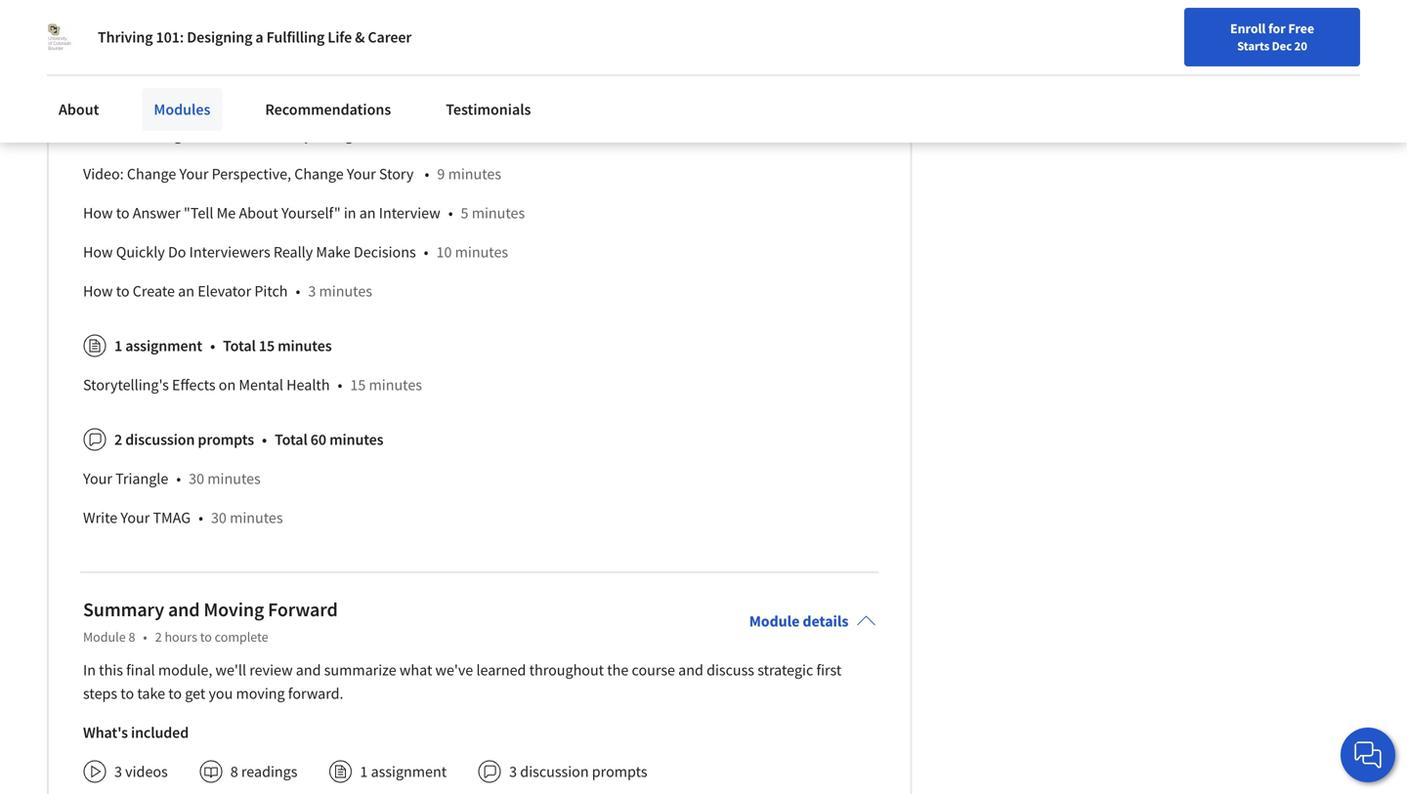 Task type: locate. For each thing, give the bounding box(es) containing it.
minutes right 10
[[455, 243, 508, 262]]

1
[[114, 336, 122, 356], [360, 763, 368, 782]]

change up answer at the left
[[127, 164, 176, 184]]

get
[[185, 684, 206, 704]]

"tell
[[184, 204, 214, 223]]

testimonials link
[[434, 88, 543, 131]]

0 vertical spatial assignment
[[125, 336, 202, 356]]

assignment inside hide info about module content region
[[125, 336, 202, 356]]

how left quickly
[[83, 243, 113, 262]]

0 horizontal spatial module
[[83, 629, 126, 646]]

discussion
[[125, 430, 195, 450], [520, 763, 589, 782]]

0 horizontal spatial an
[[178, 282, 195, 301]]

15 up the mental
[[259, 336, 275, 356]]

minutes up storytelling
[[267, 86, 320, 106]]

0 horizontal spatial assignment
[[125, 336, 202, 356]]

module inside summary and moving forward module 8 • 2 hours to complete
[[83, 629, 126, 646]]

video:
[[83, 86, 124, 106], [83, 125, 124, 145], [83, 164, 124, 184]]

1 vertical spatial 1
[[360, 763, 368, 782]]

0 vertical spatial about
[[59, 100, 99, 119]]

15 right health at the left of the page
[[350, 376, 366, 395]]

0 horizontal spatial total
[[223, 336, 256, 356]]

2 vertical spatial how
[[83, 282, 113, 301]]

1 horizontal spatial an
[[359, 204, 376, 223]]

1 vertical spatial video:
[[83, 125, 124, 145]]

to right hours
[[200, 629, 212, 646]]

moving
[[204, 598, 264, 622]]

effects
[[172, 376, 216, 395]]

• up the final
[[143, 629, 147, 646]]

0 vertical spatial 8
[[128, 629, 135, 646]]

dec
[[1272, 38, 1292, 54]]

1 horizontal spatial about
[[239, 204, 278, 223]]

• left 10
[[424, 243, 429, 262]]

moving
[[236, 684, 285, 704]]

first
[[817, 661, 842, 681]]

module down summary
[[83, 629, 126, 646]]

magical
[[155, 125, 205, 145]]

0 horizontal spatial 2
[[114, 430, 122, 450]]

8 left the readings
[[230, 763, 238, 782]]

8
[[128, 629, 135, 646], [230, 763, 238, 782]]

0 vertical spatial how
[[83, 204, 113, 223]]

0 horizontal spatial and
[[168, 598, 200, 622]]

0 vertical spatial 30
[[189, 469, 204, 489]]

30 right tmag
[[211, 508, 227, 528]]

0 vertical spatial an
[[359, 204, 376, 223]]

how quickly do interviewers really make decisions • 10 minutes
[[83, 243, 508, 262]]

an right in
[[359, 204, 376, 223]]

your left story on the left of page
[[347, 164, 376, 184]]

about
[[59, 100, 99, 119], [239, 204, 278, 223]]

0 horizontal spatial 30
[[189, 469, 204, 489]]

about link
[[47, 88, 111, 131]]

your up "tell
[[179, 164, 209, 184]]

30
[[189, 469, 204, 489], [211, 508, 227, 528]]

module
[[749, 612, 800, 632], [83, 629, 126, 646]]

1 horizontal spatial prompts
[[592, 763, 648, 782]]

forward
[[268, 598, 338, 622]]

chat with us image
[[1353, 740, 1384, 771]]

2 left hours
[[155, 629, 162, 646]]

readings
[[241, 763, 298, 782]]

1 vertical spatial discussion
[[520, 763, 589, 782]]

minutes right 17
[[395, 125, 448, 145]]

0 horizontal spatial prompts
[[198, 430, 254, 450]]

minutes right tmag
[[230, 508, 283, 528]]

1 vertical spatial total
[[275, 430, 308, 450]]

3 how from the top
[[83, 282, 113, 301]]

0 vertical spatial 1
[[114, 336, 122, 356]]

1 horizontal spatial 8
[[230, 763, 238, 782]]

&
[[355, 27, 365, 47]]

1 vertical spatial 1 assignment
[[360, 763, 447, 782]]

0 horizontal spatial 8
[[128, 629, 135, 646]]

• left 17
[[364, 125, 369, 145]]

science
[[208, 125, 258, 145]]

your right the write
[[121, 508, 150, 528]]

total left 60
[[275, 430, 308, 450]]

1 vertical spatial 30
[[211, 508, 227, 528]]

minutes
[[267, 86, 320, 106], [395, 125, 448, 145], [448, 164, 501, 184], [472, 204, 525, 223], [455, 243, 508, 262], [319, 282, 372, 301], [278, 336, 332, 356], [369, 376, 422, 395], [330, 430, 384, 450], [207, 469, 261, 489], [230, 508, 283, 528]]

2
[[114, 430, 122, 450], [155, 629, 162, 646]]

module up strategic
[[749, 612, 800, 632]]

final
[[126, 661, 155, 681]]

steps
[[83, 684, 117, 704]]

trailer
[[194, 86, 236, 106]]

this
[[99, 661, 123, 681]]

8 down summary
[[128, 629, 135, 646]]

3
[[256, 86, 264, 106], [308, 282, 316, 301], [114, 763, 122, 782], [509, 763, 517, 782]]

about left "big
[[59, 100, 99, 119]]

1 up storytelling's
[[114, 336, 122, 356]]

and inside summary and moving forward module 8 • 2 hours to complete
[[168, 598, 200, 622]]

assignment
[[125, 336, 202, 356], [371, 763, 447, 782]]

minutes down 2 discussion prompts
[[207, 469, 261, 489]]

to inside summary and moving forward module 8 • 2 hours to complete
[[200, 629, 212, 646]]

change
[[127, 164, 176, 184], [294, 164, 344, 184]]

video: down about link
[[83, 164, 124, 184]]

• total 15 minutes
[[210, 336, 332, 356]]

details
[[803, 612, 849, 632]]

prompts for 2 discussion prompts
[[198, 430, 254, 450]]

0 vertical spatial 1 assignment
[[114, 336, 202, 356]]

0 vertical spatial discussion
[[125, 430, 195, 450]]

1 vertical spatial assignment
[[371, 763, 447, 782]]

30 down 2 discussion prompts
[[189, 469, 204, 489]]

0 vertical spatial 2
[[114, 430, 122, 450]]

video: left "big
[[83, 86, 124, 106]]

what's included
[[83, 724, 189, 743]]

coursera image
[[23, 16, 148, 47]]

1 horizontal spatial change
[[294, 164, 344, 184]]

1 assignment
[[114, 336, 202, 356], [360, 763, 447, 782]]

2 vertical spatial video:
[[83, 164, 124, 184]]

how
[[83, 204, 113, 223], [83, 243, 113, 262], [83, 282, 113, 301]]

discussion inside hide info about module content region
[[125, 430, 195, 450]]

learned
[[476, 661, 526, 681]]

2 inside hide info about module content region
[[114, 430, 122, 450]]

0 horizontal spatial 1 assignment
[[114, 336, 202, 356]]

prompts for 3 discussion prompts
[[592, 763, 648, 782]]

your
[[179, 164, 209, 184], [347, 164, 376, 184], [83, 469, 112, 489], [121, 508, 150, 528]]

0 vertical spatial total
[[223, 336, 256, 356]]

2 discussion prompts
[[114, 430, 254, 450]]

8 inside summary and moving forward module 8 • 2 hours to complete
[[128, 629, 135, 646]]

1 vertical spatial 2
[[155, 629, 162, 646]]

minutes right 9
[[448, 164, 501, 184]]

menu item
[[1055, 20, 1180, 83]]

videos
[[125, 763, 168, 782]]

1 how from the top
[[83, 204, 113, 223]]

how left the create
[[83, 282, 113, 301]]

•
[[364, 125, 369, 145], [425, 164, 430, 184], [448, 204, 453, 223], [424, 243, 429, 262], [296, 282, 300, 301], [210, 336, 215, 356], [338, 376, 342, 395], [262, 430, 267, 450], [176, 469, 181, 489], [199, 508, 203, 528], [143, 629, 147, 646]]

to
[[116, 204, 130, 223], [116, 282, 130, 301], [200, 629, 212, 646], [121, 684, 134, 704], [168, 684, 182, 704]]

career
[[368, 27, 412, 47]]

1 horizontal spatial 2
[[155, 629, 162, 646]]

review
[[249, 661, 293, 681]]

15
[[259, 336, 275, 356], [350, 376, 366, 395]]

prompts
[[198, 430, 254, 450], [592, 763, 648, 782]]

8 readings
[[230, 763, 298, 782]]

how left answer at the left
[[83, 204, 113, 223]]

total for total 60 minutes
[[275, 430, 308, 450]]

forward.
[[288, 684, 344, 704]]

enroll for free starts dec 20
[[1231, 20, 1315, 54]]

1 horizontal spatial total
[[275, 430, 308, 450]]

0 horizontal spatial 15
[[259, 336, 275, 356]]

summary and moving forward module 8 • 2 hours to complete
[[83, 598, 338, 646]]

0 horizontal spatial change
[[127, 164, 176, 184]]

perspective,
[[212, 164, 291, 184]]

1 horizontal spatial 1
[[360, 763, 368, 782]]

elevator
[[198, 282, 251, 301]]

change down storytelling
[[294, 164, 344, 184]]

• total 60 minutes
[[262, 430, 384, 450]]

1 video: from the top
[[83, 86, 124, 106]]

how for how quickly do interviewers really make decisions
[[83, 243, 113, 262]]

module details
[[749, 612, 849, 632]]

0 vertical spatial video:
[[83, 86, 124, 106]]

1 change from the left
[[127, 164, 176, 184]]

• left 5
[[448, 204, 453, 223]]

0 horizontal spatial discussion
[[125, 430, 195, 450]]

and up forward.
[[296, 661, 321, 681]]

life
[[328, 27, 352, 47]]

3 for 3 videos
[[114, 763, 122, 782]]

1 horizontal spatial module
[[749, 612, 800, 632]]

total
[[223, 336, 256, 356], [275, 430, 308, 450]]

None search field
[[279, 12, 601, 51]]

2 up triangle
[[114, 430, 122, 450]]

about right me
[[239, 204, 278, 223]]

pitch
[[254, 282, 288, 301]]

and up hours
[[168, 598, 200, 622]]

2 how from the top
[[83, 243, 113, 262]]

9
[[437, 164, 445, 184]]

free
[[1289, 20, 1315, 37]]

1 horizontal spatial 15
[[350, 376, 366, 395]]

2 inside summary and moving forward module 8 • 2 hours to complete
[[155, 629, 162, 646]]

1 horizontal spatial assignment
[[371, 763, 447, 782]]

3 for 3 minutes
[[256, 86, 264, 106]]

1 horizontal spatial 30
[[211, 508, 227, 528]]

1 horizontal spatial discussion
[[520, 763, 589, 782]]

and
[[168, 598, 200, 622], [296, 661, 321, 681], [679, 661, 704, 681]]

prompts inside hide info about module content region
[[198, 430, 254, 450]]

minutes right 60
[[330, 430, 384, 450]]

1 right the readings
[[360, 763, 368, 782]]

1 vertical spatial how
[[83, 243, 113, 262]]

total up the on
[[223, 336, 256, 356]]

how to answer "tell me about yourself" in an interview • 5 minutes
[[83, 204, 525, 223]]

3 video: from the top
[[83, 164, 124, 184]]

and right "course"
[[679, 661, 704, 681]]

minutes right health at the left of the page
[[369, 376, 422, 395]]

1 vertical spatial an
[[178, 282, 195, 301]]

2 horizontal spatial and
[[679, 661, 704, 681]]

video: left the
[[83, 125, 124, 145]]

summarize
[[324, 661, 397, 681]]

an right the create
[[178, 282, 195, 301]]

1 vertical spatial prompts
[[592, 763, 648, 782]]

0 horizontal spatial 1
[[114, 336, 122, 356]]

total for total 15 minutes
[[223, 336, 256, 356]]

thriving 101: designing a fulfilling life & career
[[98, 27, 412, 47]]

an
[[359, 204, 376, 223], [178, 282, 195, 301]]

1 assignment inside hide info about module content region
[[114, 336, 202, 356]]

health
[[287, 376, 330, 395]]

0 vertical spatial prompts
[[198, 430, 254, 450]]

2 video: from the top
[[83, 125, 124, 145]]

1 vertical spatial about
[[239, 204, 278, 223]]



Task type: vqa. For each thing, say whether or not it's contained in the screenshot.
Community
no



Task type: describe. For each thing, give the bounding box(es) containing it.
• left 9
[[425, 164, 430, 184]]

video: change your perspective, change your story • 9 minutes
[[83, 164, 501, 184]]

course
[[632, 661, 675, 681]]

1 horizontal spatial and
[[296, 661, 321, 681]]

minutes right 5
[[472, 204, 525, 223]]

in
[[83, 661, 96, 681]]

1 horizontal spatial 1 assignment
[[360, 763, 447, 782]]

to left the create
[[116, 282, 130, 301]]

discussion for 2
[[125, 430, 195, 450]]

101:
[[156, 27, 184, 47]]

yourself"
[[281, 204, 341, 223]]

discussion for 3
[[520, 763, 589, 782]]

story
[[379, 164, 414, 184]]

video: "big fish" trailer
[[83, 86, 236, 106]]

really
[[274, 243, 313, 262]]

• inside summary and moving forward module 8 • 2 hours to complete
[[143, 629, 147, 646]]

recommendations
[[265, 100, 391, 119]]

included
[[131, 724, 189, 743]]

of
[[261, 125, 274, 145]]

we've
[[436, 661, 473, 681]]

modules link
[[142, 88, 222, 131]]

me
[[217, 204, 236, 223]]

3 videos
[[114, 763, 168, 782]]

• up effects
[[210, 336, 215, 356]]

video: for video: "big fish" trailer
[[83, 86, 124, 106]]

your up the write
[[83, 469, 112, 489]]

video: for video: change your perspective, change your story • 9 minutes
[[83, 164, 124, 184]]

quickly
[[116, 243, 165, 262]]

thriving
[[98, 27, 153, 47]]

hours
[[165, 629, 197, 646]]

• right pitch at left
[[296, 282, 300, 301]]

write
[[83, 508, 117, 528]]

3 discussion prompts
[[509, 763, 648, 782]]

on
[[219, 376, 236, 395]]

to left get
[[168, 684, 182, 704]]

video: the magical science of storytelling • 17 minutes
[[83, 125, 448, 145]]

how for how to create an elevator pitch
[[83, 282, 113, 301]]

strategic
[[758, 661, 813, 681]]

"big
[[127, 86, 154, 106]]

complete
[[215, 629, 268, 646]]

designing
[[187, 27, 252, 47]]

3 minutes
[[256, 86, 320, 106]]

fulfilling
[[266, 27, 325, 47]]

you
[[209, 684, 233, 704]]

answer
[[133, 204, 181, 223]]

triangle
[[115, 469, 168, 489]]

summary
[[83, 598, 164, 622]]

we'll
[[216, 661, 246, 681]]

0 vertical spatial 15
[[259, 336, 275, 356]]

fish"
[[158, 86, 191, 106]]

17
[[376, 125, 392, 145]]

do
[[168, 243, 186, 262]]

• right triangle
[[176, 469, 181, 489]]

the
[[127, 125, 152, 145]]

minutes down make at top
[[319, 282, 372, 301]]

storytelling's
[[83, 376, 169, 395]]

storytelling
[[277, 125, 353, 145]]

• left 60
[[262, 430, 267, 450]]

create
[[133, 282, 175, 301]]

1 inside hide info about module content region
[[114, 336, 122, 356]]

hide info about module content region
[[83, 0, 876, 546]]

university of colorado boulder image
[[47, 23, 74, 51]]

video: for video: the magical science of storytelling • 17 minutes
[[83, 125, 124, 145]]

starts
[[1238, 38, 1270, 54]]

minutes up health at the left of the page
[[278, 336, 332, 356]]

to left answer at the left
[[116, 204, 130, 223]]

2 change from the left
[[294, 164, 344, 184]]

• right health at the left of the page
[[338, 376, 342, 395]]

0 horizontal spatial about
[[59, 100, 99, 119]]

how for how to answer "tell me about yourself" in an interview
[[83, 204, 113, 223]]

recommendations link
[[254, 88, 403, 131]]

• right tmag
[[199, 508, 203, 528]]

write your tmag • 30 minutes
[[83, 508, 283, 528]]

interviewers
[[189, 243, 270, 262]]

decisions
[[354, 243, 416, 262]]

1 vertical spatial 8
[[230, 763, 238, 782]]

testimonials
[[446, 100, 531, 119]]

5
[[461, 204, 469, 223]]

a
[[255, 27, 263, 47]]

20
[[1295, 38, 1308, 54]]

in this final module, we'll review and summarize what we've learned throughout the course and discuss strategic first steps to take to get you moving forward.
[[83, 661, 842, 704]]

3 for 3 discussion prompts
[[509, 763, 517, 782]]

in
[[344, 204, 356, 223]]

tmag
[[153, 508, 191, 528]]

your triangle • 30 minutes
[[83, 469, 261, 489]]

enroll
[[1231, 20, 1266, 37]]

module,
[[158, 661, 212, 681]]

10
[[436, 243, 452, 262]]

mental
[[239, 376, 283, 395]]

1 vertical spatial 15
[[350, 376, 366, 395]]

what
[[400, 661, 432, 681]]

about inside region
[[239, 204, 278, 223]]

modules
[[154, 100, 211, 119]]

take
[[137, 684, 165, 704]]

how to create an elevator pitch • 3 minutes
[[83, 282, 372, 301]]

the
[[607, 661, 629, 681]]

discuss
[[707, 661, 755, 681]]

interview
[[379, 204, 441, 223]]

for
[[1269, 20, 1286, 37]]

60
[[311, 430, 326, 450]]

make
[[316, 243, 351, 262]]

storytelling's effects on mental health • 15 minutes
[[83, 376, 422, 395]]

to left take
[[121, 684, 134, 704]]



